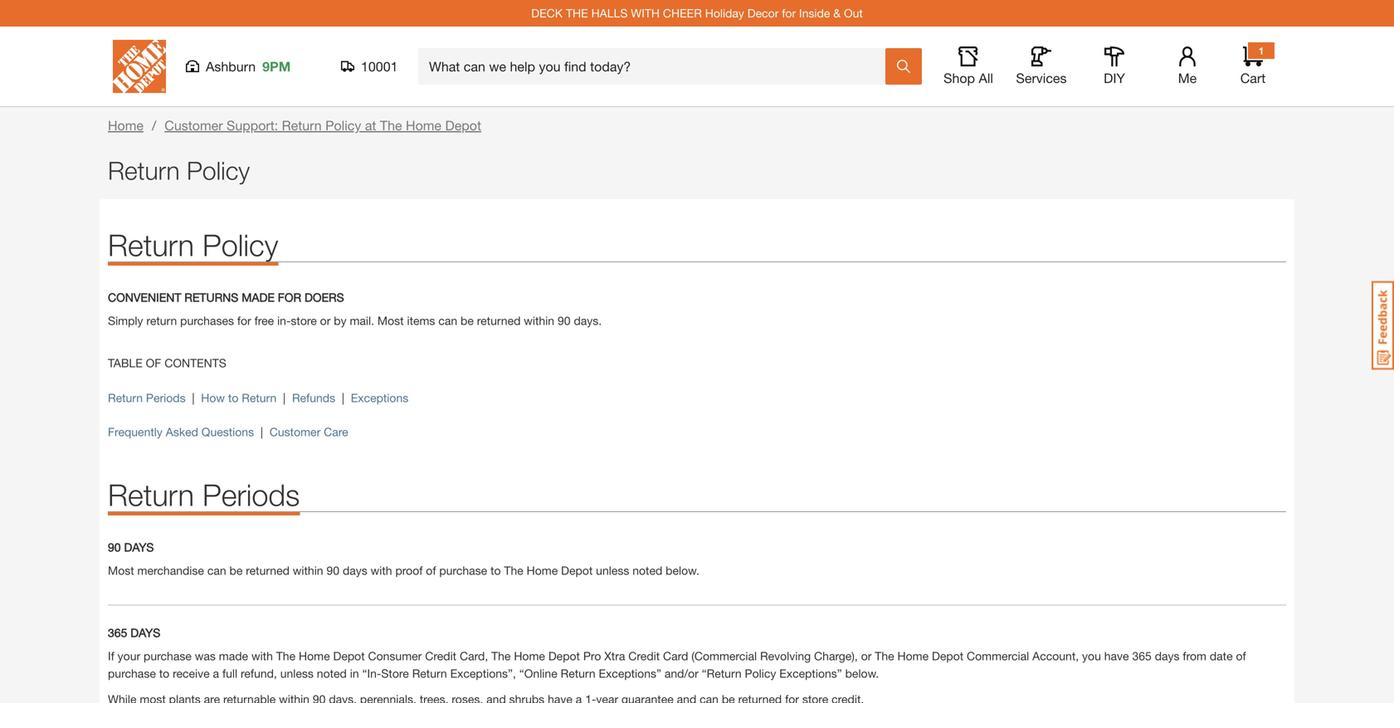 Task type: locate. For each thing, give the bounding box(es) containing it.
0 horizontal spatial days
[[343, 564, 368, 577]]

within
[[524, 314, 555, 327], [293, 564, 323, 577]]

|
[[192, 391, 195, 405], [283, 391, 286, 405], [342, 391, 344, 405], [261, 425, 263, 439]]

1 horizontal spatial exceptions"
[[780, 667, 842, 680]]

with
[[371, 564, 392, 577], [251, 649, 273, 663]]

for
[[782, 6, 796, 20], [237, 314, 251, 327]]

credit left card,
[[425, 649, 457, 663]]

days
[[343, 564, 368, 577], [1155, 649, 1180, 663]]

how to return link
[[201, 391, 277, 405]]

purchase
[[439, 564, 487, 577], [144, 649, 192, 663], [108, 667, 156, 680]]

and/or
[[665, 667, 699, 680]]

periods
[[146, 391, 186, 405], [203, 477, 300, 512]]

0 vertical spatial days
[[343, 564, 368, 577]]

1 vertical spatial unless
[[280, 667, 314, 680]]

1 horizontal spatial unless
[[596, 564, 630, 577]]

1 horizontal spatial below.
[[846, 667, 879, 680]]

halls
[[592, 6, 628, 20]]

1 horizontal spatial of
[[1236, 649, 1247, 663]]

0 horizontal spatial exceptions"
[[599, 667, 662, 680]]

home
[[108, 117, 144, 133], [406, 117, 442, 133], [527, 564, 558, 577], [299, 649, 330, 663], [514, 649, 545, 663], [898, 649, 929, 663]]

2 credit from the left
[[629, 649, 660, 663]]

simply
[[108, 314, 143, 327]]

1 horizontal spatial for
[[782, 6, 796, 20]]

below.
[[666, 564, 700, 577], [846, 667, 879, 680]]

| right refunds link on the left of page
[[342, 391, 344, 405]]

0 vertical spatial customer
[[165, 117, 223, 133]]

noted
[[633, 564, 663, 577], [317, 667, 347, 680]]

2 horizontal spatial to
[[491, 564, 501, 577]]

convenient returns made for doers
[[108, 291, 344, 304]]

1 horizontal spatial or
[[861, 649, 872, 663]]

0 horizontal spatial can
[[207, 564, 226, 577]]

can
[[439, 314, 458, 327], [207, 564, 226, 577]]

0 vertical spatial periods
[[146, 391, 186, 405]]

customer support: return policy at the home depot
[[165, 117, 482, 133]]

return periods | how to return | refunds | exceptions
[[108, 391, 409, 405]]

or right charge),
[[861, 649, 872, 663]]

be right the items
[[461, 314, 474, 327]]

be
[[461, 314, 474, 327], [230, 564, 243, 577]]

merchandise
[[137, 564, 204, 577]]

frequently asked questions | customer care
[[108, 425, 348, 439]]

0 vertical spatial below.
[[666, 564, 700, 577]]

customer support: return policy at the home depot link
[[165, 117, 482, 133]]

table of contents
[[108, 356, 227, 370]]

0 vertical spatial of
[[426, 564, 436, 577]]

be right merchandise
[[230, 564, 243, 577]]

0 horizontal spatial noted
[[317, 667, 347, 680]]

customer
[[165, 117, 223, 133], [270, 425, 321, 439]]

1 vertical spatial for
[[237, 314, 251, 327]]

from
[[1183, 649, 1207, 663]]

policy
[[326, 117, 361, 133], [187, 156, 250, 185], [203, 227, 278, 262], [745, 667, 777, 680]]

policy down support:
[[187, 156, 250, 185]]

1 horizontal spatial customer
[[270, 425, 321, 439]]

exceptions" down xtra
[[599, 667, 662, 680]]

exceptions",
[[450, 667, 516, 680]]

mail.
[[350, 314, 374, 327]]

by
[[334, 314, 347, 327]]

0 horizontal spatial most
[[108, 564, 134, 577]]

exceptions"
[[599, 667, 662, 680], [780, 667, 842, 680]]

| left how
[[192, 391, 195, 405]]

return policy down the home link
[[108, 156, 250, 185]]

decor
[[748, 6, 779, 20]]

of right 'proof'
[[426, 564, 436, 577]]

return up frequently asked questions | customer care
[[242, 391, 277, 405]]

1 return policy from the top
[[108, 156, 250, 185]]

1 vertical spatial of
[[1236, 649, 1247, 663]]

1
[[1259, 45, 1265, 56]]

1 horizontal spatial 365
[[1133, 649, 1152, 663]]

1 credit from the left
[[425, 649, 457, 663]]

0 horizontal spatial with
[[251, 649, 273, 663]]

cheer
[[663, 6, 702, 20]]

return
[[282, 117, 322, 133], [108, 156, 180, 185], [108, 227, 194, 262], [108, 391, 143, 405], [242, 391, 277, 405], [108, 477, 194, 512], [412, 667, 447, 680], [561, 667, 596, 680]]

below. inside if your purchase was made with the home depot consumer credit card, the home depot pro xtra credit card (commercial revolving charge), or the home depot commercial account, you have 365 days from date of purchase to receive a full refund, unless noted in "in-store return exceptions", "online return exceptions" and/or "return policy exceptions" below.
[[846, 667, 879, 680]]

0 vertical spatial return policy
[[108, 156, 250, 185]]

of
[[146, 356, 161, 370]]

diy
[[1104, 70, 1126, 86]]

1 vertical spatial to
[[491, 564, 501, 577]]

0 vertical spatial unless
[[596, 564, 630, 577]]

ashburn 9pm
[[206, 59, 291, 74]]

return up convenient
[[108, 227, 194, 262]]

charge),
[[814, 649, 858, 663]]

for left free
[[237, 314, 251, 327]]

1 vertical spatial 365
[[1133, 649, 1152, 663]]

0 horizontal spatial be
[[230, 564, 243, 577]]

0 horizontal spatial unless
[[280, 667, 314, 680]]

can right merchandise
[[207, 564, 226, 577]]

1 vertical spatial most
[[108, 564, 134, 577]]

1 vertical spatial with
[[251, 649, 273, 663]]

full
[[222, 667, 238, 680]]

1 vertical spatial purchase
[[144, 649, 192, 663]]

a
[[213, 667, 219, 680]]

2 return policy from the top
[[108, 227, 278, 262]]

1 horizontal spatial can
[[439, 314, 458, 327]]

90
[[558, 314, 571, 327], [108, 540, 121, 554], [327, 564, 340, 577]]

1 vertical spatial or
[[861, 649, 872, 663]]

1 horizontal spatial periods
[[203, 477, 300, 512]]

depot
[[445, 117, 482, 133], [561, 564, 593, 577], [333, 649, 365, 663], [549, 649, 580, 663], [932, 649, 964, 663]]

return down the home link
[[108, 156, 180, 185]]

0 horizontal spatial periods
[[146, 391, 186, 405]]

days
[[124, 540, 154, 554], [131, 626, 160, 640]]

frequently asked questions link
[[108, 425, 254, 439]]

ashburn
[[206, 59, 256, 74]]

0 vertical spatial or
[[320, 314, 331, 327]]

0 horizontal spatial to
[[159, 667, 170, 680]]

of
[[426, 564, 436, 577], [1236, 649, 1247, 663]]

0 vertical spatial days
[[124, 540, 154, 554]]

0 vertical spatial with
[[371, 564, 392, 577]]

return right store
[[412, 667, 447, 680]]

or left by on the top left of the page
[[320, 314, 331, 327]]

0 vertical spatial 365
[[108, 626, 127, 640]]

returned
[[477, 314, 521, 327], [246, 564, 290, 577]]

1 horizontal spatial returned
[[477, 314, 521, 327]]

most
[[378, 314, 404, 327], [108, 564, 134, 577]]

2 vertical spatial to
[[159, 667, 170, 680]]

2 horizontal spatial 90
[[558, 314, 571, 327]]

0 vertical spatial most
[[378, 314, 404, 327]]

credit
[[425, 649, 457, 663], [629, 649, 660, 663]]

1 horizontal spatial credit
[[629, 649, 660, 663]]

with left 'proof'
[[371, 564, 392, 577]]

care
[[324, 425, 348, 439]]

periods down frequently asked questions | customer care
[[203, 477, 300, 512]]

1 horizontal spatial 90
[[327, 564, 340, 577]]

0 vertical spatial be
[[461, 314, 474, 327]]

days left from
[[1155, 649, 1180, 663]]

the home depot logo image
[[113, 40, 166, 93]]

What can we help you find today? search field
[[429, 49, 885, 84]]

0 horizontal spatial credit
[[425, 649, 457, 663]]

receive
[[173, 667, 210, 680]]

commercial
[[967, 649, 1030, 663]]

0 horizontal spatial 365
[[108, 626, 127, 640]]

doers
[[305, 291, 344, 304]]

| right questions
[[261, 425, 263, 439]]

days for 365 days
[[131, 626, 160, 640]]

365
[[108, 626, 127, 640], [1133, 649, 1152, 663]]

of right the date
[[1236, 649, 1247, 663]]

return policy
[[108, 156, 250, 185], [108, 227, 278, 262]]

policy inside if your purchase was made with the home depot consumer credit card, the home depot pro xtra credit card (commercial revolving charge), or the home depot commercial account, you have 365 days from date of purchase to receive a full refund, unless noted in "in-store return exceptions", "online return exceptions" and/or "return policy exceptions" below.
[[745, 667, 777, 680]]

unless
[[596, 564, 630, 577], [280, 667, 314, 680]]

asked
[[166, 425, 198, 439]]

cart 1
[[1241, 45, 1266, 86]]

1 vertical spatial be
[[230, 564, 243, 577]]

return policy up returns
[[108, 227, 278, 262]]

&
[[834, 6, 841, 20]]

for left inside
[[782, 6, 796, 20]]

days left 'proof'
[[343, 564, 368, 577]]

365 up if
[[108, 626, 127, 640]]

return right support:
[[282, 117, 322, 133]]

customer left support:
[[165, 117, 223, 133]]

purchase right 'proof'
[[439, 564, 487, 577]]

with inside if your purchase was made with the home depot consumer credit card, the home depot pro xtra credit card (commercial revolving charge), or the home depot commercial account, you have 365 days from date of purchase to receive a full refund, unless noted in "in-store return exceptions", "online return exceptions" and/or "return policy exceptions" below.
[[251, 649, 273, 663]]

1 vertical spatial within
[[293, 564, 323, 577]]

1 vertical spatial returned
[[246, 564, 290, 577]]

"online
[[520, 667, 558, 680]]

1 horizontal spatial within
[[524, 314, 555, 327]]

0 vertical spatial purchase
[[439, 564, 487, 577]]

purchase down your
[[108, 667, 156, 680]]

365 right have at the bottom right of page
[[1133, 649, 1152, 663]]

xtra
[[605, 649, 625, 663]]

most merchandise can be returned within 90 days with proof of purchase to the home depot unless noted below.
[[108, 564, 700, 577]]

0 horizontal spatial customer
[[165, 117, 223, 133]]

return periods link
[[108, 391, 186, 405]]

1 vertical spatial days
[[131, 626, 160, 640]]

with up refund,
[[251, 649, 273, 663]]

1 horizontal spatial to
[[228, 391, 239, 405]]

the
[[380, 117, 402, 133], [504, 564, 524, 577], [276, 649, 296, 663], [492, 649, 511, 663], [875, 649, 895, 663]]

0 vertical spatial for
[[782, 6, 796, 20]]

1 vertical spatial noted
[[317, 667, 347, 680]]

account,
[[1033, 649, 1079, 663]]

shop all
[[944, 70, 994, 86]]

0 vertical spatial returned
[[477, 314, 521, 327]]

1 horizontal spatial days
[[1155, 649, 1180, 663]]

credit right xtra
[[629, 649, 660, 663]]

"return
[[702, 667, 742, 680]]

periods for return periods
[[203, 477, 300, 512]]

days up merchandise
[[124, 540, 154, 554]]

1 vertical spatial customer
[[270, 425, 321, 439]]

to
[[228, 391, 239, 405], [491, 564, 501, 577], [159, 667, 170, 680]]

can right the items
[[439, 314, 458, 327]]

1 vertical spatial 90
[[108, 540, 121, 554]]

most down 90 days
[[108, 564, 134, 577]]

days up your
[[131, 626, 160, 640]]

purchase up receive
[[144, 649, 192, 663]]

| left refunds link on the left of page
[[283, 391, 286, 405]]

1 vertical spatial periods
[[203, 477, 300, 512]]

1 horizontal spatial be
[[461, 314, 474, 327]]

1 vertical spatial return policy
[[108, 227, 278, 262]]

exceptions" down charge),
[[780, 667, 842, 680]]

1 horizontal spatial with
[[371, 564, 392, 577]]

1 vertical spatial below.
[[846, 667, 879, 680]]

most right mail.
[[378, 314, 404, 327]]

1 horizontal spatial noted
[[633, 564, 663, 577]]

return down pro
[[561, 667, 596, 680]]

0 horizontal spatial below.
[[666, 564, 700, 577]]

periods down table of contents
[[146, 391, 186, 405]]

policy down revolving
[[745, 667, 777, 680]]

customer down refunds link on the left of page
[[270, 425, 321, 439]]

1 vertical spatial days
[[1155, 649, 1180, 663]]



Task type: describe. For each thing, give the bounding box(es) containing it.
items
[[407, 314, 435, 327]]

home link
[[108, 117, 144, 133]]

diy button
[[1088, 46, 1141, 86]]

store
[[291, 314, 317, 327]]

card,
[[460, 649, 488, 663]]

contents
[[165, 356, 227, 370]]

0 horizontal spatial returned
[[246, 564, 290, 577]]

with
[[631, 6, 660, 20]]

shop all button
[[942, 46, 995, 86]]

proof
[[396, 564, 423, 577]]

services
[[1017, 70, 1067, 86]]

days inside if your purchase was made with the home depot consumer credit card, the home depot pro xtra credit card (commercial revolving charge), or the home depot commercial account, you have 365 days from date of purchase to receive a full refund, unless noted in "in-store return exceptions", "online return exceptions" and/or "return policy exceptions" below.
[[1155, 649, 1180, 663]]

of inside if your purchase was made with the home depot consumer credit card, the home depot pro xtra credit card (commercial revolving charge), or the home depot commercial account, you have 365 days from date of purchase to receive a full refund, unless noted in "in-store return exceptions", "online return exceptions" and/or "return policy exceptions" below.
[[1236, 649, 1247, 663]]

holiday
[[705, 6, 745, 20]]

shop
[[944, 70, 975, 86]]

0 vertical spatial noted
[[633, 564, 663, 577]]

10001 button
[[341, 58, 398, 75]]

in-
[[277, 314, 291, 327]]

9pm
[[262, 59, 291, 74]]

was
[[195, 649, 216, 663]]

support:
[[227, 117, 278, 133]]

customer care link
[[270, 425, 348, 439]]

2 vertical spatial purchase
[[108, 667, 156, 680]]

return periods
[[108, 477, 300, 512]]

days.
[[574, 314, 602, 327]]

0 vertical spatial can
[[439, 314, 458, 327]]

me button
[[1161, 46, 1215, 86]]

me
[[1179, 70, 1197, 86]]

0 vertical spatial to
[[228, 391, 239, 405]]

in
[[350, 667, 359, 680]]

to inside if your purchase was made with the home depot consumer credit card, the home depot pro xtra credit card (commercial revolving charge), or the home depot commercial account, you have 365 days from date of purchase to receive a full refund, unless noted in "in-store return exceptions", "online return exceptions" and/or "return policy exceptions" below.
[[159, 667, 170, 680]]

out
[[844, 6, 863, 20]]

made
[[219, 649, 248, 663]]

all
[[979, 70, 994, 86]]

return down table
[[108, 391, 143, 405]]

returns
[[185, 291, 239, 304]]

policy up convenient returns made for doers
[[203, 227, 278, 262]]

periods for return periods | how to return | refunds | exceptions
[[146, 391, 186, 405]]

deck the halls with cheer holiday decor for inside & out link
[[531, 6, 863, 20]]

days for 90 days
[[124, 540, 154, 554]]

questions
[[202, 425, 254, 439]]

return up 90 days
[[108, 477, 194, 512]]

0 horizontal spatial or
[[320, 314, 331, 327]]

made
[[242, 291, 275, 304]]

your
[[118, 649, 140, 663]]

free
[[255, 314, 274, 327]]

return
[[146, 314, 177, 327]]

exceptions link
[[351, 391, 409, 405]]

convenient
[[108, 291, 181, 304]]

have
[[1105, 649, 1129, 663]]

0 horizontal spatial 90
[[108, 540, 121, 554]]

0 vertical spatial within
[[524, 314, 555, 327]]

date
[[1210, 649, 1233, 663]]

frequently
[[108, 425, 163, 439]]

0 vertical spatial 90
[[558, 314, 571, 327]]

services button
[[1015, 46, 1068, 86]]

2 exceptions" from the left
[[780, 667, 842, 680]]

pro
[[583, 649, 601, 663]]

0 horizontal spatial for
[[237, 314, 251, 327]]

consumer
[[368, 649, 422, 663]]

table
[[108, 356, 143, 370]]

inside
[[799, 6, 830, 20]]

store
[[381, 667, 409, 680]]

365 inside if your purchase was made with the home depot consumer credit card, the home depot pro xtra credit card (commercial revolving charge), or the home depot commercial account, you have 365 days from date of purchase to receive a full refund, unless noted in "in-store return exceptions", "online return exceptions" and/or "return policy exceptions" below.
[[1133, 649, 1152, 663]]

deck
[[531, 6, 563, 20]]

cart
[[1241, 70, 1266, 86]]

how
[[201, 391, 225, 405]]

feedback link image
[[1372, 281, 1395, 370]]

for
[[278, 291, 301, 304]]

exceptions
[[351, 391, 409, 405]]

2 vertical spatial 90
[[327, 564, 340, 577]]

the
[[566, 6, 588, 20]]

refunds link
[[292, 391, 335, 405]]

1 vertical spatial can
[[207, 564, 226, 577]]

or inside if your purchase was made with the home depot consumer credit card, the home depot pro xtra credit card (commercial revolving charge), or the home depot commercial account, you have 365 days from date of purchase to receive a full refund, unless noted in "in-store return exceptions", "online return exceptions" and/or "return policy exceptions" below.
[[861, 649, 872, 663]]

noted inside if your purchase was made with the home depot consumer credit card, the home depot pro xtra credit card (commercial revolving charge), or the home depot commercial account, you have 365 days from date of purchase to receive a full refund, unless noted in "in-store return exceptions", "online return exceptions" and/or "return policy exceptions" below.
[[317, 667, 347, 680]]

(commercial
[[692, 649, 757, 663]]

1 exceptions" from the left
[[599, 667, 662, 680]]

if your purchase was made with the home depot consumer credit card, the home depot pro xtra credit card (commercial revolving charge), or the home depot commercial account, you have 365 days from date of purchase to receive a full refund, unless noted in "in-store return exceptions", "online return exceptions" and/or "return policy exceptions" below.
[[108, 649, 1247, 680]]

365 days
[[108, 626, 160, 640]]

unless inside if your purchase was made with the home depot consumer credit card, the home depot pro xtra credit card (commercial revolving charge), or the home depot commercial account, you have 365 days from date of purchase to receive a full refund, unless noted in "in-store return exceptions", "online return exceptions" and/or "return policy exceptions" below.
[[280, 667, 314, 680]]

1 horizontal spatial most
[[378, 314, 404, 327]]

you
[[1083, 649, 1102, 663]]

deck the halls with cheer holiday decor for inside & out
[[531, 6, 863, 20]]

card
[[663, 649, 689, 663]]

if
[[108, 649, 114, 663]]

"in-
[[362, 667, 381, 680]]

0 horizontal spatial within
[[293, 564, 323, 577]]

refunds
[[292, 391, 335, 405]]

90 days
[[108, 540, 154, 554]]

refund,
[[241, 667, 277, 680]]

revolving
[[760, 649, 811, 663]]

0 horizontal spatial of
[[426, 564, 436, 577]]

purchases
[[180, 314, 234, 327]]

10001
[[361, 59, 398, 74]]

policy left at
[[326, 117, 361, 133]]

at
[[365, 117, 376, 133]]



Task type: vqa. For each thing, say whether or not it's contained in the screenshot.
top 'purchase'
yes



